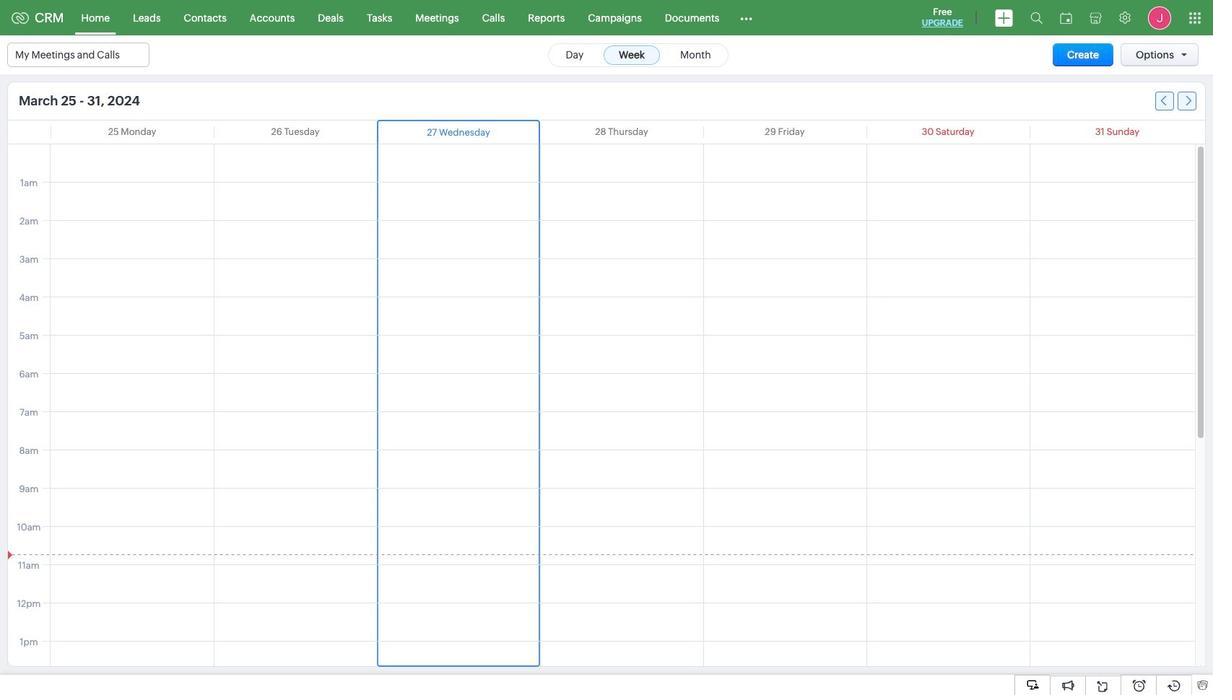Task type: vqa. For each thing, say whether or not it's contained in the screenshot.
the bottom Accounts
no



Task type: describe. For each thing, give the bounding box(es) containing it.
profile image
[[1149, 6, 1172, 29]]

create menu image
[[995, 9, 1014, 26]]

create menu element
[[987, 0, 1022, 35]]

Other Modules field
[[731, 6, 762, 29]]

profile element
[[1140, 0, 1180, 35]]



Task type: locate. For each thing, give the bounding box(es) containing it.
calendar image
[[1060, 12, 1073, 23]]

search image
[[1031, 12, 1043, 24]]

search element
[[1022, 0, 1052, 35]]

logo image
[[12, 12, 29, 23]]



